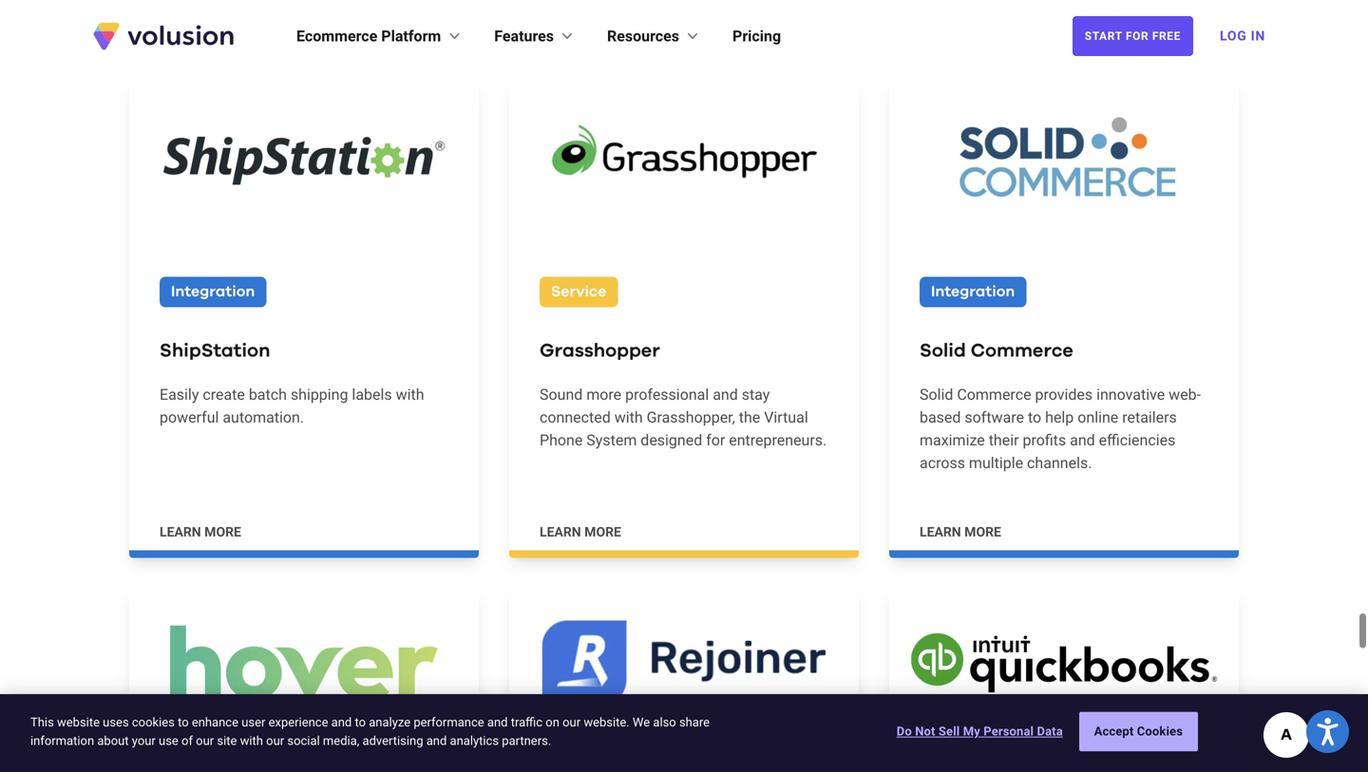 Task type: vqa. For each thing, say whether or not it's contained in the screenshot.
"baseline"
no



Task type: locate. For each thing, give the bounding box(es) containing it.
connected
[[540, 409, 611, 427]]

service
[[551, 285, 607, 300]]

start
[[1085, 29, 1123, 43]]

commerce up the provides
[[971, 342, 1074, 361]]

2 horizontal spatial to
[[1028, 409, 1042, 427]]

channels.
[[1027, 454, 1092, 473]]

more inside sound more professional and stay connected with grasshopper, the virtual phone system designed for entrepreneurs.
[[587, 386, 622, 404]]

with right labels
[[396, 386, 424, 404]]

log
[[1220, 28, 1247, 44]]

our right of
[[196, 734, 214, 748]]

in
[[1251, 28, 1266, 44]]

our right on
[[563, 716, 581, 730]]

to up of
[[178, 716, 189, 730]]

learn more for grasshopper
[[540, 525, 621, 540]]

and inside sound more professional and stay connected with grasshopper, the virtual phone system designed for entrepreneurs.
[[713, 386, 738, 404]]

0 horizontal spatial integration
[[171, 285, 255, 300]]

1 solid from the top
[[920, 342, 966, 361]]

hover image
[[129, 589, 479, 738]]

with
[[396, 386, 424, 404], [615, 409, 643, 427], [240, 734, 263, 748]]

with down user
[[240, 734, 263, 748]]

cookies
[[1137, 725, 1183, 739]]

2 solid from the top
[[920, 386, 954, 404]]

commerce inside 'solid commerce provides innovative web- based software to help online retailers maximize their profits and efficiencies across multiple channels.'
[[957, 386, 1032, 404]]

1 integration from the left
[[171, 285, 255, 300]]

resources
[[607, 27, 680, 45]]

2 horizontal spatial with
[[615, 409, 643, 427]]

open accessibe: accessibility options, statement and help image
[[1318, 718, 1339, 746]]

to up "media,"
[[355, 716, 366, 730]]

learn more button for grasshopper
[[540, 523, 621, 542]]

start for free
[[1085, 29, 1181, 43]]

and left the stay
[[713, 386, 738, 404]]

0 horizontal spatial with
[[240, 734, 263, 748]]

integration up solid commerce
[[931, 285, 1015, 300]]

1 horizontal spatial to
[[355, 716, 366, 730]]

easily create batch shipping labels with powerful automation.
[[160, 386, 424, 427]]

with up system
[[615, 409, 643, 427]]

integration for shipstation
[[171, 285, 255, 300]]

phone
[[540, 432, 583, 450]]

ecommerce platform
[[297, 27, 441, 45]]

profits
[[1023, 432, 1066, 450]]

2 vertical spatial with
[[240, 734, 263, 748]]

cookies
[[132, 716, 175, 730]]

stay
[[742, 386, 770, 404]]

integration
[[171, 285, 255, 300], [931, 285, 1015, 300]]

partners.
[[502, 734, 551, 748]]

website
[[57, 716, 100, 730]]

with inside sound more professional and stay connected with grasshopper, the virtual phone system designed for entrepreneurs.
[[615, 409, 643, 427]]

our left social
[[266, 734, 284, 748]]

software
[[965, 409, 1025, 427]]

free
[[1153, 29, 1181, 43]]

commerce
[[971, 342, 1074, 361], [957, 386, 1032, 404]]

0 vertical spatial commerce
[[971, 342, 1074, 361]]

ecommerce
[[297, 27, 378, 45]]

0 vertical spatial solid
[[920, 342, 966, 361]]

more
[[205, 19, 241, 34], [585, 19, 621, 34], [587, 386, 622, 404], [205, 525, 241, 540], [585, 525, 621, 540], [965, 525, 1002, 540]]

solid inside 'solid commerce provides innovative web- based software to help online retailers maximize their profits and efficiencies across multiple channels.'
[[920, 386, 954, 404]]

commerce up software at the right bottom of page
[[957, 386, 1032, 404]]

professional
[[625, 386, 709, 404]]

innovative
[[1097, 386, 1165, 404]]

provides
[[1035, 386, 1093, 404]]

learn for grasshopper
[[540, 525, 581, 540]]

for
[[1126, 29, 1149, 43]]

our
[[563, 716, 581, 730], [196, 734, 214, 748], [266, 734, 284, 748]]

my
[[963, 725, 981, 739]]

and inside 'solid commerce provides innovative web- based software to help online retailers maximize their profits and efficiencies across multiple channels.'
[[1070, 432, 1095, 450]]

your
[[132, 734, 156, 748]]

to up profits
[[1028, 409, 1042, 427]]

1 vertical spatial with
[[615, 409, 643, 427]]

shipstation image
[[129, 83, 479, 232]]

this
[[30, 716, 54, 730]]

1 vertical spatial solid
[[920, 386, 954, 404]]

learn for solid commerce
[[920, 525, 962, 540]]

0 vertical spatial with
[[396, 386, 424, 404]]

learn more button for shipstation
[[160, 523, 241, 542]]

features
[[494, 27, 554, 45]]

ecommerce platform button
[[297, 25, 464, 48]]

to
[[1028, 409, 1042, 427], [178, 716, 189, 730], [355, 716, 366, 730]]

solid
[[920, 342, 966, 361], [920, 386, 954, 404]]

user
[[242, 716, 266, 730]]

2 horizontal spatial our
[[563, 716, 581, 730]]

shipstation
[[160, 342, 270, 361]]

enhance
[[192, 716, 239, 730]]

1 vertical spatial commerce
[[957, 386, 1032, 404]]

pricing link
[[733, 25, 781, 48]]

accept cookies
[[1094, 725, 1183, 739]]

2 integration from the left
[[931, 285, 1015, 300]]

easily
[[160, 386, 199, 404]]

create
[[203, 386, 245, 404]]

0 horizontal spatial our
[[196, 734, 214, 748]]

learn more button
[[160, 17, 241, 36], [540, 17, 621, 36], [160, 523, 241, 542], [540, 523, 621, 542], [920, 523, 1002, 542]]

maximize
[[920, 432, 985, 450]]

log in link
[[1209, 15, 1277, 57]]

learn for shipstation
[[160, 525, 201, 540]]

powerful
[[160, 409, 219, 427]]

and down the online
[[1070, 432, 1095, 450]]

analytics
[[450, 734, 499, 748]]

learn more
[[160, 19, 241, 34], [540, 19, 621, 34], [160, 525, 241, 540], [540, 525, 621, 540], [920, 525, 1002, 540]]

integration up shipstation
[[171, 285, 255, 300]]

solid for solid commerce provides innovative web- based software to help online retailers maximize their profits and efficiencies across multiple channels.
[[920, 386, 954, 404]]

solid for solid commerce
[[920, 342, 966, 361]]

commerce for solid commerce
[[971, 342, 1074, 361]]

grasshopper
[[540, 342, 660, 361]]

1 horizontal spatial our
[[266, 734, 284, 748]]

resources button
[[607, 25, 702, 48]]

1 horizontal spatial with
[[396, 386, 424, 404]]

efficiencies
[[1099, 432, 1176, 450]]

1 horizontal spatial integration
[[931, 285, 1015, 300]]

analyze
[[369, 716, 411, 730]]



Task type: describe. For each thing, give the bounding box(es) containing it.
based
[[920, 409, 961, 427]]

virtual
[[764, 409, 809, 427]]

the
[[739, 409, 761, 427]]

social
[[287, 734, 320, 748]]

learn more button for solid commerce
[[920, 523, 1002, 542]]

accept
[[1094, 725, 1134, 739]]

platform
[[381, 27, 441, 45]]

personal
[[984, 725, 1034, 739]]

and up "media,"
[[331, 716, 352, 730]]

across
[[920, 454, 966, 473]]

site
[[217, 734, 237, 748]]

traffic
[[511, 716, 543, 730]]

performance
[[414, 716, 484, 730]]

data
[[1037, 725, 1063, 739]]

we
[[633, 716, 650, 730]]

quickbooks online image
[[890, 589, 1239, 738]]

information
[[30, 734, 94, 748]]

batch
[[249, 386, 287, 404]]

entrepreneurs.
[[729, 432, 827, 450]]

experience
[[269, 716, 328, 730]]

and down 'performance'
[[426, 734, 447, 748]]

pricing
[[733, 27, 781, 45]]

media,
[[323, 734, 360, 748]]

shipping
[[291, 386, 348, 404]]

multiple
[[969, 454, 1024, 473]]

start for free link
[[1073, 16, 1194, 56]]

advertising
[[363, 734, 423, 748]]

accept cookies button
[[1079, 712, 1198, 752]]

retailers
[[1123, 409, 1177, 427]]

of
[[182, 734, 193, 748]]

automation.
[[223, 409, 304, 427]]

labels
[[352, 386, 392, 404]]

rejoiner image
[[509, 589, 859, 738]]

with inside easily create batch shipping labels with powerful automation.
[[396, 386, 424, 404]]

solid commerce
[[920, 342, 1074, 361]]

designed
[[641, 432, 703, 450]]

also
[[653, 716, 676, 730]]

do not sell my personal data button
[[897, 713, 1063, 751]]

0 horizontal spatial to
[[178, 716, 189, 730]]

for
[[706, 432, 725, 450]]

web-
[[1169, 386, 1201, 404]]

do not sell my personal data
[[897, 725, 1063, 739]]

on
[[546, 716, 560, 730]]

learn more for shipstation
[[160, 525, 241, 540]]

and left 'traffic'
[[487, 716, 508, 730]]

log in
[[1220, 28, 1266, 44]]

their
[[989, 432, 1019, 450]]

sound
[[540, 386, 583, 404]]

system
[[587, 432, 637, 450]]

commerce for solid commerce provides innovative web- based software to help online retailers maximize their profits and efficiencies across multiple channels.
[[957, 386, 1032, 404]]

integration for solid commerce
[[931, 285, 1015, 300]]

grasshopper image
[[509, 83, 859, 232]]

do
[[897, 725, 912, 739]]

to inside 'solid commerce provides innovative web- based software to help online retailers maximize their profits and efficiencies across multiple channels.'
[[1028, 409, 1042, 427]]

online
[[1078, 409, 1119, 427]]

sound more professional and stay connected with grasshopper, the virtual phone system designed for entrepreneurs.
[[540, 386, 827, 450]]

help
[[1046, 409, 1074, 427]]

this website uses cookies to enhance user experience and to analyze performance and traffic on our website. we also share information about your use of our site with our social media, advertising and analytics partners.
[[30, 716, 710, 748]]

about
[[97, 734, 129, 748]]

sell
[[939, 725, 960, 739]]

features button
[[494, 25, 577, 48]]

share
[[679, 716, 710, 730]]

uses
[[103, 716, 129, 730]]

privacy alert dialog
[[0, 695, 1369, 773]]

with inside the this website uses cookies to enhance user experience and to analyze performance and traffic on our website. we also share information about your use of our site with our social media, advertising and analytics partners.
[[240, 734, 263, 748]]

solid commerce image
[[890, 83, 1239, 232]]

solid commerce provides innovative web- based software to help online retailers maximize their profits and efficiencies across multiple channels.
[[920, 386, 1201, 473]]

learn more for solid commerce
[[920, 525, 1002, 540]]

grasshopper,
[[647, 409, 735, 427]]

not
[[915, 725, 936, 739]]

website.
[[584, 716, 630, 730]]

use
[[159, 734, 178, 748]]



